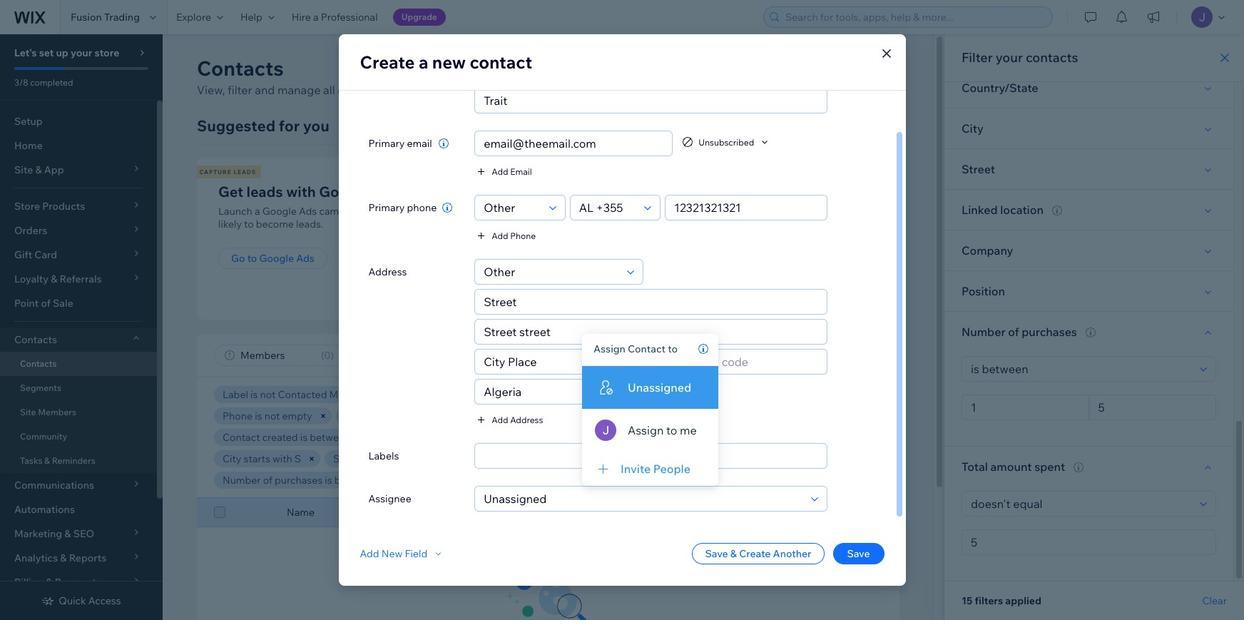 Task type: vqa. For each thing, say whether or not it's contained in the screenshot.
the right THE STREET
yes



Task type: describe. For each thing, give the bounding box(es) containing it.
status up "add address"
[[529, 388, 557, 401]]

contact for assign
[[628, 342, 666, 355]]

3/8 completed
[[14, 77, 73, 88]]

suggested
[[197, 116, 276, 135]]

street is not empty
[[333, 452, 422, 465]]

15 filters applied
[[962, 594, 1042, 607]]

days
[[626, 431, 647, 444]]

country/state for country/state
[[962, 81, 1039, 95]]

empty for street is not empty
[[392, 452, 422, 465]]

add phone
[[492, 230, 536, 241]]

0
[[324, 349, 331, 362]]

get leads with google ads launch a google ads campaign to target people likely to become leads.
[[218, 183, 443, 230]]

total for total amount spent is not 5
[[442, 474, 465, 487]]

you
[[303, 116, 330, 135]]

completed
[[30, 77, 73, 88]]

contacts view, filter and manage all of your site's customers and leads. learn more
[[197, 56, 582, 97]]

leads. inside contacts view, filter and manage all of your site's customers and leads. learn more
[[487, 83, 519, 97]]

create contact button
[[771, 56, 900, 81]]

0 horizontal spatial contact
[[470, 51, 532, 73]]

total for total amount spent
[[962, 459, 988, 474]]

fusion trading
[[71, 11, 140, 24]]

is right label
[[250, 388, 258, 401]]

create a new contact
[[360, 51, 532, 73]]

inactive
[[812, 388, 848, 401]]

help
[[240, 11, 262, 24]]

assign to me
[[628, 423, 697, 437]]

import contacts
[[632, 252, 709, 265]]

add address button
[[475, 413, 543, 426]]

city for city
[[962, 121, 984, 136]]

importing
[[697, 205, 743, 218]]

0 vertical spatial clear
[[601, 474, 623, 485]]

closed
[[773, 452, 806, 465]]

your inside sidebar element
[[71, 46, 92, 59]]

import contacts button
[[619, 248, 722, 269]]

add new field button
[[360, 547, 445, 560]]

go to google ads
[[231, 252, 315, 265]]

capture leads
[[199, 168, 256, 176]]

email inside add email button
[[510, 166, 532, 177]]

number of purchases
[[962, 325, 1077, 339]]

City field
[[480, 350, 644, 374]]

campaign
[[319, 205, 365, 218]]

1 horizontal spatial contacts
[[1026, 49, 1078, 66]]

contacts up segments
[[20, 358, 57, 369]]

1 vertical spatial ads
[[299, 205, 317, 218]]

last
[[592, 431, 609, 444]]

3/8
[[14, 77, 28, 88]]

Unsaved view field
[[236, 345, 317, 365]]

trading
[[104, 11, 140, 24]]

primary for primary email
[[369, 137, 405, 150]]

1 vertical spatial between
[[335, 474, 375, 487]]

linked location
[[962, 203, 1044, 217]]

to right the likely
[[244, 218, 254, 230]]

with for s
[[273, 452, 292, 465]]

go to google ads button
[[218, 248, 327, 269]]

Enter a value number field
[[967, 530, 1212, 554]]

point
[[14, 297, 39, 310]]

spent for total amount spent is not 5
[[505, 474, 532, 487]]

15
[[962, 594, 973, 607]]

become
[[256, 218, 294, 230]]

& for reminders
[[44, 455, 50, 466]]

starts
[[244, 452, 270, 465]]

Street line 2 (Optional) field
[[480, 320, 823, 344]]

amount for total amount spent is not 5
[[467, 474, 503, 487]]

with for google
[[286, 183, 316, 200]]

to up unassigned
[[668, 342, 678, 355]]

linked for linked location doesn't equal any of hickory drive
[[454, 452, 485, 465]]

tasks & reminders link
[[0, 449, 157, 473]]

invite
[[621, 462, 651, 476]]

(
[[321, 349, 324, 362]]

is left algeria
[[748, 431, 755, 444]]

fusion
[[71, 11, 102, 24]]

position
[[962, 284, 1005, 298]]

automations link
[[0, 497, 157, 522]]

labels
[[369, 450, 399, 462]]

segments
[[20, 382, 61, 393]]

primary email
[[369, 137, 432, 150]]

gmail
[[788, 205, 815, 218]]

grow your contact list add contacts by importing them via gmail or a csv file.
[[619, 183, 834, 230]]

unassigned
[[628, 380, 692, 395]]

a left new
[[419, 51, 428, 73]]

filter for filter
[[636, 349, 660, 362]]

From number field
[[967, 395, 1084, 420]]

phone for phone is not empty
[[223, 410, 253, 422]]

import
[[632, 252, 664, 265]]

Country field
[[480, 380, 628, 404]]

Search for tools, apps, help & more... field
[[781, 7, 1048, 27]]

phone
[[407, 201, 437, 214]]

1 vertical spatial google
[[262, 205, 297, 218]]

contacts inside contacts view, filter and manage all of your site's customers and leads. learn more
[[197, 56, 284, 81]]

to left target
[[368, 205, 377, 218]]

never
[[569, 388, 595, 401]]

add email
[[492, 166, 532, 177]]

1 vertical spatial clear
[[1203, 594, 1227, 607]]

is left inactive
[[802, 388, 810, 401]]

point of sale link
[[0, 291, 157, 315]]

linked for linked location
[[962, 203, 998, 217]]

quick access button
[[42, 594, 121, 607]]

assignee for assignee is jacob simon
[[524, 410, 567, 422]]

Street field
[[480, 290, 823, 314]]

of for point of sale
[[41, 297, 51, 310]]

is down contact created is between dec 22, 2023 and dec 10, 2023 at the bottom left of the page
[[364, 452, 372, 465]]

contacts button
[[0, 327, 157, 352]]

not left member
[[427, 410, 442, 422]]

contacts inside grow your contact list add contacts by importing them via gmail or a csv file.
[[641, 205, 681, 218]]

any
[[592, 452, 608, 465]]

city for city starts with s
[[223, 452, 241, 465]]

sale
[[53, 297, 73, 310]]

contacts inside popup button
[[14, 333, 57, 346]]

let's set up your store
[[14, 46, 119, 59]]

quick
[[59, 594, 86, 607]]

tasks & reminders
[[20, 455, 95, 466]]

assignee is jacob simon
[[524, 410, 640, 422]]

for
[[279, 116, 300, 135]]

member status is not a member
[[344, 410, 492, 422]]

your inside contacts view, filter and manage all of your site's customers and leads. learn more
[[351, 83, 375, 97]]

member status
[[833, 506, 904, 519]]

0 vertical spatial address
[[369, 265, 407, 278]]

2 2023 from the left
[[471, 431, 494, 444]]

email
[[407, 137, 432, 150]]

empty for phone is not empty
[[282, 410, 312, 422]]

file.
[[642, 218, 659, 230]]

customers
[[406, 83, 462, 97]]

a left member
[[444, 410, 450, 422]]

contact created is between dec 22, 2023 and dec 10, 2023
[[223, 431, 494, 444]]

label
[[223, 388, 248, 401]]

add for add new field
[[360, 547, 379, 560]]

0 horizontal spatial clear button
[[591, 472, 634, 489]]

To number field
[[1094, 395, 1212, 420]]

Last name field
[[480, 88, 823, 113]]

manage
[[278, 83, 321, 97]]

is left 1
[[325, 474, 332, 487]]

purchases for number of purchases
[[1022, 325, 1077, 339]]

invite people
[[621, 462, 691, 476]]

of inside contacts view, filter and manage all of your site's customers and leads. learn more
[[338, 83, 348, 97]]

invite people button
[[595, 460, 691, 477]]

country/state for country/state is algeria
[[680, 431, 746, 444]]

company for company is closed
[[716, 452, 761, 465]]

filters
[[975, 594, 1003, 607]]

point of sale
[[14, 297, 73, 310]]



Task type: locate. For each thing, give the bounding box(es) containing it.
country/state down filter your contacts
[[962, 81, 1039, 95]]

contact up learn
[[470, 51, 532, 73]]

primary for primary phone
[[369, 201, 405, 214]]

member up save button
[[833, 506, 873, 519]]

between left 1
[[335, 474, 375, 487]]

assign for assign contact to
[[594, 342, 626, 355]]

1
[[377, 474, 382, 487]]

1 vertical spatial assignee
[[369, 492, 412, 505]]

1 horizontal spatial contact
[[693, 183, 746, 200]]

save for save
[[847, 547, 870, 560]]

0 horizontal spatial purchases
[[275, 474, 323, 487]]

1 horizontal spatial clear
[[1203, 594, 1227, 607]]

1 horizontal spatial 5
[[562, 474, 567, 487]]

hire a professional
[[292, 11, 378, 24]]

2 vertical spatial phone
[[578, 506, 608, 519]]

2 vertical spatial contact
[[223, 431, 260, 444]]

0 horizontal spatial country/state
[[680, 431, 746, 444]]

is left jacob
[[569, 410, 576, 422]]

1 vertical spatial street
[[333, 452, 362, 465]]

0 horizontal spatial &
[[44, 455, 50, 466]]

1 horizontal spatial member
[[833, 506, 873, 519]]

& left the another
[[730, 547, 737, 560]]

location
[[1000, 203, 1044, 217], [487, 452, 525, 465]]

number down position
[[962, 325, 1006, 339]]

& right tasks
[[44, 455, 50, 466]]

country/state up drive
[[680, 431, 746, 444]]

location for linked location
[[1000, 203, 1044, 217]]

create contact
[[801, 61, 883, 76]]

0 horizontal spatial total
[[442, 474, 465, 487]]

0 vertical spatial contacts
[[1026, 49, 1078, 66]]

primary left email
[[369, 137, 405, 150]]

assignee down email subscriber status is never subscribed
[[524, 410, 567, 422]]

a right or
[[829, 205, 834, 218]]

status down search... field
[[771, 388, 800, 401]]

1 horizontal spatial dec
[[434, 431, 452, 444]]

member for member status
[[833, 506, 873, 519]]

email up me
[[681, 388, 707, 401]]

a inside get leads with google ads launch a google ads campaign to target people likely to become leads.
[[255, 205, 260, 218]]

spent down from number field
[[1035, 459, 1065, 474]]

launch
[[218, 205, 252, 218]]

number
[[962, 325, 1006, 339], [223, 474, 261, 487]]

0 vertical spatial with
[[286, 183, 316, 200]]

ads down get leads with google ads launch a google ads campaign to target people likely to become leads.
[[296, 252, 315, 265]]

and down new
[[465, 83, 485, 97]]

1 vertical spatial purchases
[[275, 474, 323, 487]]

contacts link
[[0, 352, 157, 376]]

5 down linked location doesn't equal any of hickory drive
[[562, 474, 567, 487]]

a inside grow your contact list add contacts by importing them via gmail or a csv file.
[[829, 205, 834, 218]]

primary left phone
[[369, 201, 405, 214]]

1 vertical spatial contact
[[693, 183, 746, 200]]

member
[[344, 410, 384, 422], [833, 506, 873, 519]]

number of purchases is between 1 and 5
[[223, 474, 410, 487]]

dec left the "10,"
[[434, 431, 452, 444]]

applied
[[1006, 594, 1042, 607]]

1 vertical spatial phone
[[223, 410, 253, 422]]

add
[[492, 166, 508, 177], [619, 205, 639, 218], [492, 230, 508, 241], [492, 414, 508, 425], [360, 547, 379, 560]]

phone down label
[[223, 410, 253, 422]]

and down "member status is not a member"
[[414, 431, 432, 444]]

0 horizontal spatial empty
[[282, 410, 312, 422]]

add for add phone
[[492, 230, 508, 241]]

unassigned option
[[582, 366, 718, 409]]

1 horizontal spatial country/state
[[962, 81, 1039, 95]]

0 horizontal spatial contact
[[223, 431, 260, 444]]

to right go
[[247, 252, 257, 265]]

add inside grow your contact list add contacts by importing them via gmail or a csv file.
[[619, 205, 639, 218]]

0 vertical spatial ads
[[372, 183, 399, 200]]

1 horizontal spatial contact
[[628, 342, 666, 355]]

phone down 'any'
[[578, 506, 608, 519]]

1 horizontal spatial leads.
[[487, 83, 519, 97]]

more
[[554, 83, 582, 97]]

not up created
[[264, 410, 280, 422]]

google down leads
[[262, 205, 297, 218]]

explore
[[176, 11, 211, 24]]

2 vertical spatial google
[[259, 252, 294, 265]]

add left new
[[360, 547, 379, 560]]

0 vertical spatial contact
[[470, 51, 532, 73]]

0 horizontal spatial location
[[487, 452, 525, 465]]

1 type field from the top
[[480, 195, 545, 220]]

segments link
[[0, 376, 157, 400]]

suggested for you
[[197, 116, 330, 135]]

2 dec from the left
[[434, 431, 452, 444]]

0 vertical spatial select an option field
[[967, 357, 1196, 381]]

leads. left learn
[[487, 83, 519, 97]]

list box
[[582, 366, 718, 452]]

1 horizontal spatial save
[[847, 547, 870, 560]]

1 horizontal spatial address
[[510, 414, 543, 425]]

list
[[195, 158, 995, 320]]

0 horizontal spatial amount
[[467, 474, 503, 487]]

add address
[[492, 414, 543, 425]]

phone for phone
[[578, 506, 608, 519]]

1 vertical spatial city
[[223, 452, 241, 465]]

1 horizontal spatial assignee
[[524, 410, 567, 422]]

create inside button
[[739, 547, 771, 560]]

phone down add email at the left top of page
[[510, 230, 536, 241]]

people
[[653, 462, 691, 476]]

city
[[962, 121, 984, 136], [223, 452, 241, 465]]

& inside sidebar element
[[44, 455, 50, 466]]

0 vertical spatial google
[[319, 183, 369, 200]]

2 primary from the top
[[369, 201, 405, 214]]

list box containing unassigned
[[582, 366, 718, 452]]

of for number of purchases is between 1 and 5
[[263, 474, 272, 487]]

select an option field up enter a value number field
[[967, 492, 1196, 516]]

2 5 from the left
[[562, 474, 567, 487]]

1 vertical spatial member
[[833, 506, 873, 519]]

contact for create
[[839, 61, 883, 76]]

Code field
[[575, 195, 640, 220]]

number for number of purchases is between 1 and 5
[[223, 474, 261, 487]]

add for add email
[[492, 166, 508, 177]]

is up s
[[300, 431, 308, 444]]

with
[[286, 183, 316, 200], [273, 452, 292, 465]]

save for save & create another
[[705, 547, 728, 560]]

0 horizontal spatial clear
[[601, 474, 623, 485]]

customers
[[366, 388, 417, 401]]

1 vertical spatial address
[[510, 414, 543, 425]]

assign for assign to me
[[628, 423, 664, 437]]

filter button
[[610, 345, 673, 366]]

0 vertical spatial contact
[[839, 61, 883, 76]]

0 vertical spatial clear button
[[591, 472, 634, 489]]

not for phone is not empty
[[264, 410, 280, 422]]

address inside add address button
[[510, 414, 543, 425]]

dec
[[353, 431, 371, 444], [434, 431, 452, 444]]

amount down the "10,"
[[467, 474, 503, 487]]

email
[[510, 166, 532, 177], [449, 388, 475, 401], [681, 388, 707, 401], [447, 506, 472, 519]]

add new field
[[360, 547, 428, 560]]

jacob
[[579, 410, 608, 422]]

help button
[[232, 0, 283, 34]]

filter your contacts
[[962, 49, 1078, 66]]

filter for filter your contacts
[[962, 49, 993, 66]]

ads up target
[[372, 183, 399, 200]]

add down add email button
[[492, 230, 508, 241]]

Phone field
[[670, 195, 823, 220]]

0 horizontal spatial company
[[716, 452, 761, 465]]

and right 1
[[384, 474, 402, 487]]

1 save from the left
[[705, 547, 728, 560]]

1 2023 from the left
[[389, 431, 412, 444]]

amount down from number field
[[991, 459, 1032, 474]]

total
[[962, 459, 988, 474], [442, 474, 465, 487]]

0 vertical spatial filter
[[962, 49, 993, 66]]

subscribed
[[597, 388, 649, 401]]

upgrade
[[401, 11, 437, 22]]

0 vertical spatial location
[[1000, 203, 1044, 217]]

assign up subscribed at the bottom
[[594, 342, 626, 355]]

not for street is not empty
[[374, 452, 389, 465]]

is left never in the left bottom of the page
[[559, 388, 567, 401]]

and right filter
[[255, 83, 275, 97]]

to inside button
[[247, 252, 257, 265]]

1 vertical spatial type field
[[480, 260, 623, 284]]

1 horizontal spatial total
[[962, 459, 988, 474]]

your inside grow your contact list add contacts by importing them via gmail or a csv file.
[[659, 183, 690, 200]]

email down the email field
[[510, 166, 532, 177]]

1 vertical spatial with
[[273, 452, 292, 465]]

community
[[20, 431, 67, 442]]

company up position
[[962, 243, 1014, 258]]

site's
[[377, 83, 403, 97]]

dec left 22, at bottom
[[353, 431, 371, 444]]

contacts right "import"
[[667, 252, 709, 265]]

target
[[379, 205, 408, 218]]

1 horizontal spatial clear button
[[1203, 594, 1227, 607]]

list containing get leads with google ads
[[195, 158, 995, 320]]

drive
[[660, 452, 684, 465]]

all
[[323, 83, 335, 97]]

of inside "link"
[[41, 297, 51, 310]]

filter
[[962, 49, 993, 66], [636, 349, 660, 362]]

Search... field
[[729, 345, 878, 365]]

0 vertical spatial country/state
[[962, 81, 1039, 95]]

1 horizontal spatial amount
[[991, 459, 1032, 474]]

1 vertical spatial assign
[[628, 423, 664, 437]]

amount for total amount spent
[[991, 459, 1032, 474]]

spent
[[1035, 459, 1065, 474], [505, 474, 532, 487]]

site members link
[[0, 400, 157, 425]]

5 right 1
[[404, 474, 410, 487]]

select an option field for total amount spent
[[967, 492, 1196, 516]]

0 vertical spatial phone
[[510, 230, 536, 241]]

1 vertical spatial company
[[716, 452, 761, 465]]

contacted
[[278, 388, 327, 401]]

1 5 from the left
[[404, 474, 410, 487]]

2 vertical spatial address
[[709, 506, 748, 519]]

None field
[[488, 444, 823, 468], [480, 487, 807, 511], [488, 444, 823, 468], [480, 487, 807, 511]]

2 save from the left
[[847, 547, 870, 560]]

0 horizontal spatial address
[[369, 265, 407, 278]]

contact
[[839, 61, 883, 76], [628, 342, 666, 355], [223, 431, 260, 444]]

a
[[313, 11, 319, 24], [419, 51, 428, 73], [255, 205, 260, 218], [829, 205, 834, 218], [444, 410, 450, 422]]

0 horizontal spatial phone
[[223, 410, 253, 422]]

email for email deliverability status is inactive
[[681, 388, 707, 401]]

company down the country/state is algeria
[[716, 452, 761, 465]]

0 vertical spatial company
[[962, 243, 1014, 258]]

2 select an option field from the top
[[967, 492, 1196, 516]]

ads left campaign
[[299, 205, 317, 218]]

address up 'save & create another' button at the right bottom
[[709, 506, 748, 519]]

street down contact created is between dec 22, 2023 and dec 10, 2023 at the bottom left of the page
[[333, 452, 362, 465]]

0 horizontal spatial street
[[333, 452, 362, 465]]

ads inside go to google ads button
[[296, 252, 315, 265]]

created
[[262, 431, 298, 444]]

of for number of purchases
[[1008, 325, 1019, 339]]

1 horizontal spatial create
[[739, 547, 771, 560]]

1 vertical spatial leads.
[[296, 218, 323, 230]]

setup link
[[0, 109, 157, 133]]

2 vertical spatial ads
[[296, 252, 315, 265]]

contacts down point of sale
[[14, 333, 57, 346]]

in
[[564, 431, 572, 444]]

to inside list box
[[666, 423, 677, 437]]

a down leads
[[255, 205, 260, 218]]

status up save button
[[875, 506, 904, 519]]

reminders
[[52, 455, 95, 466]]

1 vertical spatial clear button
[[1203, 594, 1227, 607]]

a right hire
[[313, 11, 319, 24]]

google up campaign
[[319, 183, 369, 200]]

type field down the add phone
[[480, 260, 623, 284]]

set
[[39, 46, 54, 59]]

total amount spent
[[962, 459, 1065, 474]]

2023 right the "10,"
[[471, 431, 494, 444]]

0 vertical spatial &
[[44, 455, 50, 466]]

0 vertical spatial member
[[344, 410, 384, 422]]

0 vertical spatial empty
[[282, 410, 312, 422]]

contact inside button
[[839, 61, 883, 76]]

email for email subscriber status is never subscribed
[[449, 388, 475, 401]]

equal
[[564, 452, 589, 465]]

add for add address
[[492, 414, 508, 425]]

address up birthdate
[[510, 414, 543, 425]]

purchases for number of purchases is between 1 and 5
[[275, 474, 323, 487]]

email up member
[[449, 388, 475, 401]]

is up starts
[[255, 410, 262, 422]]

street for street
[[962, 162, 995, 176]]

2 type field from the top
[[480, 260, 623, 284]]

save & create another button
[[692, 543, 824, 564]]

new
[[382, 547, 403, 560]]

add down grow
[[619, 205, 639, 218]]

doesn't
[[527, 452, 561, 465]]

create inside button
[[801, 61, 837, 76]]

phone inside button
[[510, 230, 536, 241]]

hire
[[292, 11, 311, 24]]

not for label is not contacted me and customers
[[260, 388, 276, 401]]

go
[[231, 252, 245, 265]]

1 horizontal spatial number
[[962, 325, 1006, 339]]

leads.
[[487, 83, 519, 97], [296, 218, 323, 230]]

leads. inside get leads with google ads launch a google ads campaign to target people likely to become leads.
[[296, 218, 323, 230]]

create for create contact
[[801, 61, 837, 76]]

contact inside grow your contact list add contacts by importing them via gmail or a csv file.
[[693, 183, 746, 200]]

select an option field for number of purchases
[[967, 357, 1196, 381]]

assignee down 1
[[369, 492, 412, 505]]

Zip/ Postal code field
[[658, 350, 823, 374]]

1 horizontal spatial phone
[[510, 230, 536, 241]]

not down doesn't
[[544, 474, 559, 487]]

number for number of purchases
[[962, 325, 1006, 339]]

0 vertical spatial city
[[962, 121, 984, 136]]

0 vertical spatial assign
[[594, 342, 626, 355]]

filter inside button
[[636, 349, 660, 362]]

company for company
[[962, 243, 1014, 258]]

assignee for assignee
[[369, 492, 412, 505]]

to left me
[[666, 423, 677, 437]]

member
[[452, 410, 492, 422]]

learn
[[521, 83, 551, 97]]

2 horizontal spatial address
[[709, 506, 748, 519]]

is left closed
[[764, 452, 771, 465]]

community link
[[0, 425, 157, 449]]

purchases
[[1022, 325, 1077, 339], [275, 474, 323, 487]]

add inside button
[[492, 230, 508, 241]]

1 vertical spatial number
[[223, 474, 261, 487]]

status down customers
[[386, 410, 415, 422]]

2 horizontal spatial create
[[801, 61, 837, 76]]

not up phone is not empty
[[260, 388, 276, 401]]

0 vertical spatial street
[[962, 162, 995, 176]]

label is not contacted me and customers
[[223, 388, 417, 401]]

field
[[405, 547, 428, 560]]

hickory
[[622, 452, 657, 465]]

Type field
[[480, 195, 545, 220], [480, 260, 623, 284]]

assign inside list box
[[628, 423, 664, 437]]

empty
[[282, 410, 312, 422], [392, 452, 422, 465]]

list
[[749, 183, 770, 200]]

google inside button
[[259, 252, 294, 265]]

& for create
[[730, 547, 737, 560]]

with left s
[[273, 452, 292, 465]]

0 vertical spatial linked
[[962, 203, 998, 217]]

email down total amount spent is not 5
[[447, 506, 472, 519]]

22,
[[373, 431, 387, 444]]

street up linked location at the right
[[962, 162, 995, 176]]

contacts
[[1026, 49, 1078, 66], [641, 205, 681, 218]]

address down target
[[369, 265, 407, 278]]

contacts up filter
[[197, 56, 284, 81]]

add phone button
[[475, 229, 536, 242]]

0 horizontal spatial 2023
[[389, 431, 412, 444]]

select an option field up from number field
[[967, 357, 1196, 381]]

0 horizontal spatial create
[[360, 51, 415, 73]]

1 horizontal spatial street
[[962, 162, 995, 176]]

1 horizontal spatial assign
[[628, 423, 664, 437]]

1 select an option field from the top
[[967, 357, 1196, 381]]

&
[[44, 455, 50, 466], [730, 547, 737, 560]]

1 horizontal spatial 2023
[[471, 431, 494, 444]]

1 horizontal spatial spent
[[1035, 459, 1065, 474]]

and right me
[[346, 388, 364, 401]]

2023 right 22, at bottom
[[389, 431, 412, 444]]

spent for total amount spent
[[1035, 459, 1065, 474]]

Email field
[[480, 131, 668, 156]]

contacts inside button
[[667, 252, 709, 265]]

with inside get leads with google ads launch a google ads campaign to target people likely to become leads.
[[286, 183, 316, 200]]

1 vertical spatial filter
[[636, 349, 660, 362]]

assign down simon at the bottom
[[628, 423, 664, 437]]

leads. right become
[[296, 218, 323, 230]]

0 horizontal spatial 5
[[404, 474, 410, 487]]

assignee
[[524, 410, 567, 422], [369, 492, 412, 505]]

1 dec from the left
[[353, 431, 371, 444]]

& inside button
[[730, 547, 737, 560]]

1 primary from the top
[[369, 137, 405, 150]]

learn more button
[[521, 81, 582, 98]]

phone is not empty
[[223, 410, 312, 422]]

Select an option field
[[967, 357, 1196, 381], [967, 492, 1196, 516]]

not down 22, at bottom
[[374, 452, 389, 465]]

get
[[218, 183, 243, 200]]

sidebar element
[[0, 34, 163, 620]]

setup
[[14, 115, 43, 128]]

0 vertical spatial primary
[[369, 137, 405, 150]]

1 horizontal spatial purchases
[[1022, 325, 1077, 339]]

subscriber
[[477, 388, 526, 401]]

0 horizontal spatial dec
[[353, 431, 371, 444]]

google down become
[[259, 252, 294, 265]]

1 vertical spatial country/state
[[680, 431, 746, 444]]

number down starts
[[223, 474, 261, 487]]

is down customers
[[417, 410, 424, 422]]

1 horizontal spatial location
[[1000, 203, 1044, 217]]

home
[[14, 139, 43, 152]]

birthdate in the last 90 days
[[518, 431, 647, 444]]

spent down doesn't
[[505, 474, 532, 487]]

with right leads
[[286, 183, 316, 200]]

type field up the add phone
[[480, 195, 545, 220]]

None checkbox
[[214, 504, 225, 521]]

add down subscriber
[[492, 414, 508, 425]]

linked location doesn't equal any of hickory drive
[[454, 452, 684, 465]]

create for create a new contact
[[360, 51, 415, 73]]

email for email
[[447, 506, 472, 519]]

primary phone
[[369, 201, 437, 214]]

the
[[575, 431, 590, 444]]

0 vertical spatial purchases
[[1022, 325, 1077, 339]]

street for street is not empty
[[333, 452, 362, 465]]

member for member status is not a member
[[344, 410, 384, 422]]

0 vertical spatial between
[[310, 431, 351, 444]]

1 vertical spatial contact
[[628, 342, 666, 355]]

up
[[56, 46, 68, 59]]

is down doesn't
[[534, 474, 542, 487]]

1 vertical spatial location
[[487, 452, 525, 465]]

1 horizontal spatial empty
[[392, 452, 422, 465]]

leads
[[246, 183, 283, 200]]

empty down "member status is not a member"
[[392, 452, 422, 465]]

professional
[[321, 11, 378, 24]]

add up add phone button
[[492, 166, 508, 177]]

1 vertical spatial empty
[[392, 452, 422, 465]]

location for linked location doesn't equal any of hickory drive
[[487, 452, 525, 465]]

member up contact created is between dec 22, 2023 and dec 10, 2023 at the bottom left of the page
[[344, 410, 384, 422]]

email deliverability status is inactive
[[681, 388, 848, 401]]

1 vertical spatial select an option field
[[967, 492, 1196, 516]]

0 horizontal spatial contacts
[[641, 205, 681, 218]]

0 horizontal spatial leads.
[[296, 218, 323, 230]]

between down me
[[310, 431, 351, 444]]



